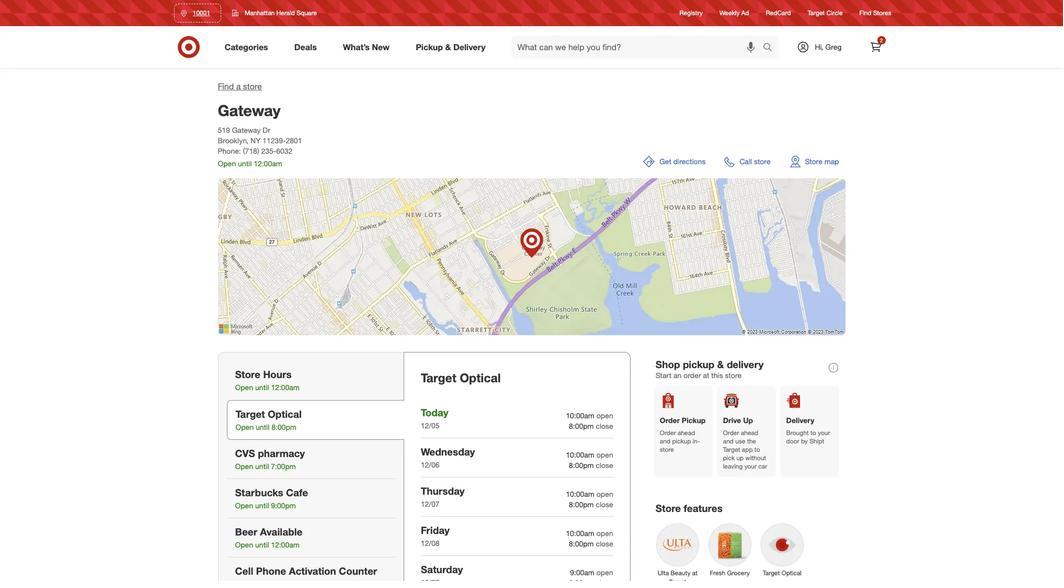 Task type: vqa. For each thing, say whether or not it's contained in the screenshot.
bottom the &
yes



Task type: locate. For each thing, give the bounding box(es) containing it.
12:00am for available
[[271, 541, 300, 549]]

0 vertical spatial at
[[704, 371, 710, 380]]

open for cvs pharmacy
[[235, 462, 253, 471]]

ahead up the
[[741, 429, 759, 437]]

delivery
[[454, 42, 486, 52], [787, 416, 815, 425]]

pickup up in-
[[682, 416, 706, 425]]

your up shipt
[[818, 429, 830, 437]]

1 horizontal spatial ahead
[[741, 429, 759, 437]]

fresh grocery link
[[704, 519, 757, 580]]

get
[[660, 157, 672, 166]]

5 open from the top
[[597, 568, 614, 577]]

optical inside target optical open until 8:00pm
[[268, 408, 302, 420]]

1 vertical spatial your
[[745, 463, 757, 470]]

open
[[218, 159, 236, 168], [235, 383, 253, 392], [236, 423, 254, 432], [235, 462, 253, 471], [235, 501, 253, 510], [235, 541, 253, 549]]

1 vertical spatial pickup
[[673, 437, 691, 445]]

open down beer
[[235, 541, 253, 549]]

4 close from the top
[[596, 539, 614, 548]]

app
[[742, 446, 753, 454]]

available
[[260, 526, 303, 538]]

3 10:00am open 8:00pm close from the top
[[566, 490, 614, 509]]

2 ahead from the left
[[741, 429, 759, 437]]

your
[[818, 429, 830, 437], [745, 463, 757, 470]]

beer
[[235, 526, 257, 538]]

2 10:00am from the top
[[566, 450, 595, 459]]

get directions link
[[637, 149, 712, 174]]

open for friday
[[597, 529, 614, 538]]

0 vertical spatial find
[[860, 9, 872, 17]]

pickup inside shop pickup & delivery start an order at this store
[[683, 358, 715, 370]]

8:00pm
[[569, 422, 594, 431], [272, 423, 296, 432], [569, 461, 594, 470], [569, 500, 594, 509], [569, 539, 594, 548]]

0 horizontal spatial ahead
[[678, 429, 696, 437]]

target inside ulta beauty at target
[[669, 578, 687, 581]]

target optical right grocery
[[763, 569, 802, 577]]

pickup left in-
[[673, 437, 691, 445]]

open inside starbucks cafe open until 9:00pm
[[235, 501, 253, 510]]

gateway up ny
[[232, 126, 261, 135]]

12:00am inside store hours open until 12:00am
[[271, 383, 300, 392]]

3 10:00am from the top
[[566, 490, 595, 499]]

pickup & delivery
[[416, 42, 486, 52]]

1 open from the top
[[597, 411, 614, 420]]

ahead inside the order pickup order ahead and pickup in- store
[[678, 429, 696, 437]]

until for target
[[256, 423, 270, 432]]

until
[[238, 159, 252, 168], [255, 383, 269, 392], [256, 423, 270, 432], [255, 462, 269, 471], [255, 501, 269, 510], [255, 541, 269, 549]]

to up 'without'
[[755, 446, 761, 454]]

and inside the order pickup order ahead and pickup in- store
[[660, 437, 671, 445]]

pickup
[[683, 358, 715, 370], [673, 437, 691, 445]]

1 10:00am from the top
[[566, 411, 595, 420]]

cafe
[[286, 487, 308, 499]]

order for drive up
[[723, 429, 740, 437]]

store left the hours
[[235, 368, 261, 380]]

0 horizontal spatial &
[[446, 42, 451, 52]]

0 horizontal spatial your
[[745, 463, 757, 470]]

activation
[[289, 565, 336, 577]]

12:00am down 235-
[[254, 159, 282, 168]]

1 horizontal spatial optical
[[460, 370, 501, 385]]

circle
[[827, 9, 843, 17]]

target right grocery
[[763, 569, 780, 577]]

target down beauty on the bottom
[[669, 578, 687, 581]]

3 open from the top
[[597, 490, 614, 499]]

until inside the beer available open until 12:00am
[[255, 541, 269, 549]]

1 horizontal spatial store
[[656, 502, 681, 514]]

open for target optical
[[236, 423, 254, 432]]

grocery
[[728, 569, 750, 577]]

1 horizontal spatial and
[[723, 437, 734, 445]]

1 horizontal spatial at
[[704, 371, 710, 380]]

open inside store hours open until 12:00am
[[235, 383, 253, 392]]

weekly ad
[[720, 9, 750, 17]]

pickup up order on the bottom of the page
[[683, 358, 715, 370]]

deals link
[[286, 36, 330, 59]]

until for starbucks
[[255, 501, 269, 510]]

10001
[[193, 9, 210, 17]]

store inside store hours open until 12:00am
[[235, 368, 261, 380]]

to inside drive up order ahead and use the target app to pick up without leaving your car
[[755, 446, 761, 454]]

1 vertical spatial at
[[693, 569, 698, 577]]

at left this
[[704, 371, 710, 380]]

gateway down find a store
[[218, 101, 281, 120]]

optical
[[460, 370, 501, 385], [268, 408, 302, 420], [782, 569, 802, 577]]

0 vertical spatial your
[[818, 429, 830, 437]]

1 vertical spatial &
[[718, 358, 724, 370]]

12:00am
[[254, 159, 282, 168], [271, 383, 300, 392], [271, 541, 300, 549]]

0 horizontal spatial find
[[218, 81, 234, 92]]

4 10:00am open 8:00pm close from the top
[[566, 529, 614, 548]]

1 horizontal spatial your
[[818, 429, 830, 437]]

store left features at right bottom
[[656, 502, 681, 514]]

2 horizontal spatial store
[[806, 157, 823, 166]]

2 vertical spatial optical
[[782, 569, 802, 577]]

12/05
[[421, 421, 440, 430]]

store
[[243, 81, 262, 92], [754, 157, 771, 166], [725, 371, 742, 380], [660, 446, 674, 454]]

2 vertical spatial store
[[656, 502, 681, 514]]

store inside button
[[806, 157, 823, 166]]

0 vertical spatial to
[[811, 429, 817, 437]]

use
[[736, 437, 746, 445]]

ahead
[[678, 429, 696, 437], [741, 429, 759, 437]]

0 vertical spatial 12:00am
[[254, 159, 282, 168]]

your inside delivery brought to your door by shipt
[[818, 429, 830, 437]]

open up cvs at the bottom
[[236, 423, 254, 432]]

0 vertical spatial &
[[446, 42, 451, 52]]

target optical up today
[[421, 370, 501, 385]]

1 and from the left
[[660, 437, 671, 445]]

at inside ulta beauty at target
[[693, 569, 698, 577]]

find left 'a'
[[218, 81, 234, 92]]

0 vertical spatial gateway
[[218, 101, 281, 120]]

10001 button
[[174, 4, 221, 22]]

ad
[[742, 9, 750, 17]]

manhattan herald square button
[[225, 4, 324, 22]]

7:00pm
[[271, 462, 296, 471]]

target inside target optical open until 8:00pm
[[236, 408, 265, 420]]

0 horizontal spatial at
[[693, 569, 698, 577]]

2 vertical spatial 12:00am
[[271, 541, 300, 549]]

2 and from the left
[[723, 437, 734, 445]]

until inside cvs pharmacy open until 7:00pm
[[255, 462, 269, 471]]

find a store link
[[218, 81, 262, 92]]

target down store hours open until 12:00am
[[236, 408, 265, 420]]

to up shipt
[[811, 429, 817, 437]]

open inside cvs pharmacy open until 7:00pm
[[235, 462, 253, 471]]

0 horizontal spatial delivery
[[454, 42, 486, 52]]

what's
[[343, 42, 370, 52]]

until down the (718)
[[238, 159, 252, 168]]

until up pharmacy
[[256, 423, 270, 432]]

store
[[806, 157, 823, 166], [235, 368, 261, 380], [656, 502, 681, 514]]

open inside target optical open until 8:00pm
[[236, 423, 254, 432]]

4 10:00am from the top
[[566, 529, 595, 538]]

1 vertical spatial target optical
[[763, 569, 802, 577]]

0 vertical spatial target optical
[[421, 370, 501, 385]]

until inside target optical open until 8:00pm
[[256, 423, 270, 432]]

8:00pm for wednesday
[[569, 461, 594, 470]]

1 horizontal spatial pickup
[[682, 416, 706, 425]]

open down phone:
[[218, 159, 236, 168]]

pickup
[[416, 42, 443, 52], [682, 416, 706, 425]]

gateway inside 519 gateway dr brooklyn, ny 11239-2801 phone: (718) 235-6032 open until 12:00am
[[232, 126, 261, 135]]

open down cvs at the bottom
[[235, 462, 253, 471]]

target optical open until 8:00pm
[[236, 408, 302, 432]]

search button
[[758, 36, 784, 61]]

until down the starbucks
[[255, 501, 269, 510]]

order for order pickup
[[660, 429, 676, 437]]

target optical link
[[757, 519, 809, 580]]

new
[[372, 42, 390, 52]]

1 vertical spatial delivery
[[787, 416, 815, 425]]

1 vertical spatial store
[[235, 368, 261, 380]]

1 vertical spatial to
[[755, 446, 761, 454]]

0 vertical spatial pickup
[[416, 42, 443, 52]]

drive
[[723, 416, 742, 425]]

find left stores on the top of the page
[[860, 9, 872, 17]]

2 close from the top
[[596, 461, 614, 470]]

2 open from the top
[[597, 450, 614, 459]]

pharmacy
[[258, 447, 305, 459]]

2 10:00am open 8:00pm close from the top
[[566, 450, 614, 470]]

and left use
[[723, 437, 734, 445]]

beauty
[[671, 569, 691, 577]]

open up target optical open until 8:00pm
[[235, 383, 253, 392]]

10:00am
[[566, 411, 595, 420], [566, 450, 595, 459], [566, 490, 595, 499], [566, 529, 595, 538]]

open inside 519 gateway dr brooklyn, ny 11239-2801 phone: (718) 235-6032 open until 12:00am
[[218, 159, 236, 168]]

10:00am for thursday
[[566, 490, 595, 499]]

pickup right new
[[416, 42, 443, 52]]

ahead for pickup
[[678, 429, 696, 437]]

1 vertical spatial 12:00am
[[271, 383, 300, 392]]

close
[[596, 422, 614, 431], [596, 461, 614, 470], [596, 500, 614, 509], [596, 539, 614, 548]]

at right beauty on the bottom
[[693, 569, 698, 577]]

hi, greg
[[815, 42, 842, 51]]

and left in-
[[660, 437, 671, 445]]

10:00am open 8:00pm close
[[566, 411, 614, 431], [566, 450, 614, 470], [566, 490, 614, 509], [566, 529, 614, 548]]

open down the starbucks
[[235, 501, 253, 510]]

1 vertical spatial gateway
[[232, 126, 261, 135]]

open inside the beer available open until 12:00am
[[235, 541, 253, 549]]

& inside shop pickup & delivery start an order at this store
[[718, 358, 724, 370]]

1 vertical spatial pickup
[[682, 416, 706, 425]]

3 close from the top
[[596, 500, 614, 509]]

1 horizontal spatial delivery
[[787, 416, 815, 425]]

until down beer
[[255, 541, 269, 549]]

0 horizontal spatial to
[[755, 446, 761, 454]]

and for drive
[[723, 437, 734, 445]]

10:00am open 8:00pm close for today
[[566, 411, 614, 431]]

4 open from the top
[[597, 529, 614, 538]]

brought
[[787, 429, 809, 437]]

until inside 519 gateway dr brooklyn, ny 11239-2801 phone: (718) 235-6032 open until 12:00am
[[238, 159, 252, 168]]

get directions
[[660, 157, 706, 166]]

hours
[[263, 368, 292, 380]]

stores
[[874, 9, 892, 17]]

ulta beauty at target link
[[652, 519, 704, 581]]

fresh
[[710, 569, 726, 577]]

until inside starbucks cafe open until 9:00pm
[[255, 501, 269, 510]]

0 horizontal spatial optical
[[268, 408, 302, 420]]

store capabilities with hours, vertical tabs tab list
[[218, 352, 404, 581]]

store for store hours open until 12:00am
[[235, 368, 261, 380]]

open
[[597, 411, 614, 420], [597, 450, 614, 459], [597, 490, 614, 499], [597, 529, 614, 538], [597, 568, 614, 577]]

0 horizontal spatial target optical
[[421, 370, 501, 385]]

ahead inside drive up order ahead and use the target app to pick up without leaving your car
[[741, 429, 759, 437]]

0 horizontal spatial and
[[660, 437, 671, 445]]

0 vertical spatial pickup
[[683, 358, 715, 370]]

shop
[[656, 358, 681, 370]]

and inside drive up order ahead and use the target app to pick up without leaving your car
[[723, 437, 734, 445]]

close for wednesday
[[596, 461, 614, 470]]

0 horizontal spatial pickup
[[416, 42, 443, 52]]

1 horizontal spatial to
[[811, 429, 817, 437]]

0 horizontal spatial store
[[235, 368, 261, 380]]

10:00am for friday
[[566, 529, 595, 538]]

categories link
[[216, 36, 281, 59]]

shipt
[[810, 437, 825, 445]]

1 vertical spatial optical
[[268, 408, 302, 420]]

1 horizontal spatial &
[[718, 358, 724, 370]]

1 10:00am open 8:00pm close from the top
[[566, 411, 614, 431]]

gateway
[[218, 101, 281, 120], [232, 126, 261, 135]]

until down the hours
[[255, 383, 269, 392]]

ahead up in-
[[678, 429, 696, 437]]

until for beer
[[255, 541, 269, 549]]

open for thursday
[[597, 490, 614, 499]]

12:00am inside the beer available open until 12:00am
[[271, 541, 300, 549]]

until left the 7:00pm
[[255, 462, 269, 471]]

1 close from the top
[[596, 422, 614, 431]]

store left map
[[806, 157, 823, 166]]

cvs pharmacy open until 7:00pm
[[235, 447, 305, 471]]

target circle link
[[808, 9, 843, 18]]

friday 12/08
[[421, 524, 450, 548]]

and
[[660, 437, 671, 445], [723, 437, 734, 445]]

door
[[787, 437, 800, 445]]

your down 'without'
[[745, 463, 757, 470]]

12:00am down the available
[[271, 541, 300, 549]]

delivery
[[727, 358, 764, 370]]

pickup inside the order pickup order ahead and pickup in- store
[[673, 437, 691, 445]]

and for order
[[660, 437, 671, 445]]

target up pick
[[723, 446, 741, 454]]

1 ahead from the left
[[678, 429, 696, 437]]

square
[[297, 9, 317, 17]]

0 vertical spatial store
[[806, 157, 823, 166]]

store map
[[806, 157, 840, 166]]

until inside store hours open until 12:00am
[[255, 383, 269, 392]]

1 vertical spatial find
[[218, 81, 234, 92]]

1 horizontal spatial target optical
[[763, 569, 802, 577]]

gateway map image
[[218, 178, 846, 335]]

order inside drive up order ahead and use the target app to pick up without leaving your car
[[723, 429, 740, 437]]

9:00am
[[570, 568, 595, 577]]

1 horizontal spatial find
[[860, 9, 872, 17]]

12:00am down the hours
[[271, 383, 300, 392]]



Task type: describe. For each thing, give the bounding box(es) containing it.
8:00pm for friday
[[569, 539, 594, 548]]

brooklyn,
[[218, 136, 249, 145]]

2801
[[286, 136, 302, 145]]

open for starbucks cafe
[[235, 501, 253, 510]]

without
[[746, 454, 767, 462]]

wednesday 12/06
[[421, 446, 475, 469]]

hi,
[[815, 42, 824, 51]]

store inside the order pickup order ahead and pickup in- store
[[660, 446, 674, 454]]

an
[[674, 371, 682, 380]]

(718)
[[243, 147, 259, 155]]

today 12/05
[[421, 406, 449, 430]]

thursday 12/07
[[421, 485, 465, 509]]

cell phone activation counter
[[235, 565, 377, 577]]

find stores
[[860, 9, 892, 17]]

drive up order ahead and use the target app to pick up without leaving your car
[[723, 416, 768, 470]]

registry link
[[680, 9, 703, 18]]

wednesday
[[421, 446, 475, 458]]

open for beer available
[[235, 541, 253, 549]]

find for find a store
[[218, 81, 234, 92]]

delivery brought to your door by shipt
[[787, 416, 830, 445]]

registry
[[680, 9, 703, 17]]

phone
[[256, 565, 286, 577]]

8:00pm for thursday
[[569, 500, 594, 509]]

starbucks
[[235, 487, 284, 499]]

store map button
[[784, 149, 846, 174]]

the
[[748, 437, 757, 445]]

9:00pm
[[271, 501, 296, 510]]

store hours open until 12:00am
[[235, 368, 300, 392]]

friday
[[421, 524, 450, 536]]

categories
[[225, 42, 268, 52]]

until for cvs
[[255, 462, 269, 471]]

beer available open until 12:00am
[[235, 526, 303, 549]]

cell phone activation counter button
[[227, 558, 395, 581]]

2 horizontal spatial optical
[[782, 569, 802, 577]]

store for store map
[[806, 157, 823, 166]]

call store
[[740, 157, 771, 166]]

pickup inside the order pickup order ahead and pickup in- store
[[682, 416, 706, 425]]

saturday
[[421, 563, 463, 575]]

235-
[[261, 147, 276, 155]]

target left circle
[[808, 9, 825, 17]]

until for store
[[255, 383, 269, 392]]

herald
[[277, 9, 295, 17]]

10:00am open 8:00pm close for friday
[[566, 529, 614, 548]]

ny
[[251, 136, 261, 145]]

counter
[[339, 565, 377, 577]]

a
[[236, 81, 241, 92]]

map
[[825, 157, 840, 166]]

close for friday
[[596, 539, 614, 548]]

10:00am open 8:00pm close for thursday
[[566, 490, 614, 509]]

2 link
[[865, 36, 888, 59]]

11239-
[[263, 136, 286, 145]]

pick
[[723, 454, 735, 462]]

12:00am for hours
[[271, 383, 300, 392]]

features
[[684, 502, 723, 514]]

ulta
[[658, 569, 669, 577]]

store inside button
[[754, 157, 771, 166]]

weekly
[[720, 9, 740, 17]]

cvs
[[235, 447, 255, 459]]

delivery inside delivery brought to your door by shipt
[[787, 416, 815, 425]]

store for store features
[[656, 502, 681, 514]]

12:00am inside 519 gateway dr brooklyn, ny 11239-2801 phone: (718) 235-6032 open until 12:00am
[[254, 159, 282, 168]]

up
[[744, 416, 754, 425]]

10:00am open 8:00pm close for wednesday
[[566, 450, 614, 470]]

store features
[[656, 502, 723, 514]]

close for today
[[596, 422, 614, 431]]

fresh grocery
[[710, 569, 750, 577]]

10:00am for wednesday
[[566, 450, 595, 459]]

target circle
[[808, 9, 843, 17]]

shop pickup & delivery start an order at this store
[[656, 358, 764, 380]]

open for wednesday
[[597, 450, 614, 459]]

store inside shop pickup & delivery start an order at this store
[[725, 371, 742, 380]]

by
[[802, 437, 808, 445]]

8:00pm inside target optical open until 8:00pm
[[272, 423, 296, 432]]

call
[[740, 157, 752, 166]]

pickup & delivery link
[[407, 36, 499, 59]]

order pickup order ahead and pickup in- store
[[660, 416, 706, 454]]

in-
[[693, 437, 700, 445]]

target up today
[[421, 370, 457, 385]]

redcard
[[766, 9, 791, 17]]

start
[[656, 371, 672, 380]]

0 vertical spatial optical
[[460, 370, 501, 385]]

order
[[684, 371, 701, 380]]

9:00am open
[[570, 568, 614, 577]]

519 gateway dr brooklyn, ny 11239-2801 phone: (718) 235-6032 open until 12:00am
[[218, 126, 302, 168]]

car
[[759, 463, 768, 470]]

call store button
[[719, 149, 777, 174]]

8:00pm for today
[[569, 422, 594, 431]]

10:00am for today
[[566, 411, 595, 420]]

at inside shop pickup & delivery start an order at this store
[[704, 371, 710, 380]]

leaving
[[723, 463, 743, 470]]

12/08
[[421, 539, 440, 548]]

to inside delivery brought to your door by shipt
[[811, 429, 817, 437]]

ahead for up
[[741, 429, 759, 437]]

greg
[[826, 42, 842, 51]]

12/07
[[421, 500, 440, 509]]

find for find stores
[[860, 9, 872, 17]]

directions
[[674, 157, 706, 166]]

manhattan
[[245, 9, 275, 17]]

your inside drive up order ahead and use the target app to pick up without leaving your car
[[745, 463, 757, 470]]

find a store
[[218, 81, 262, 92]]

weekly ad link
[[720, 9, 750, 18]]

12/06
[[421, 460, 440, 469]]

close for thursday
[[596, 500, 614, 509]]

find stores link
[[860, 9, 892, 18]]

this
[[712, 371, 723, 380]]

phone:
[[218, 147, 241, 155]]

target inside drive up order ahead and use the target app to pick up without leaving your car
[[723, 446, 741, 454]]

manhattan herald square
[[245, 9, 317, 17]]

0 vertical spatial delivery
[[454, 42, 486, 52]]

What can we help you find? suggestions appear below search field
[[511, 36, 766, 59]]

redcard link
[[766, 9, 791, 18]]

open for store hours
[[235, 383, 253, 392]]

cell
[[235, 565, 253, 577]]

open for today
[[597, 411, 614, 420]]



